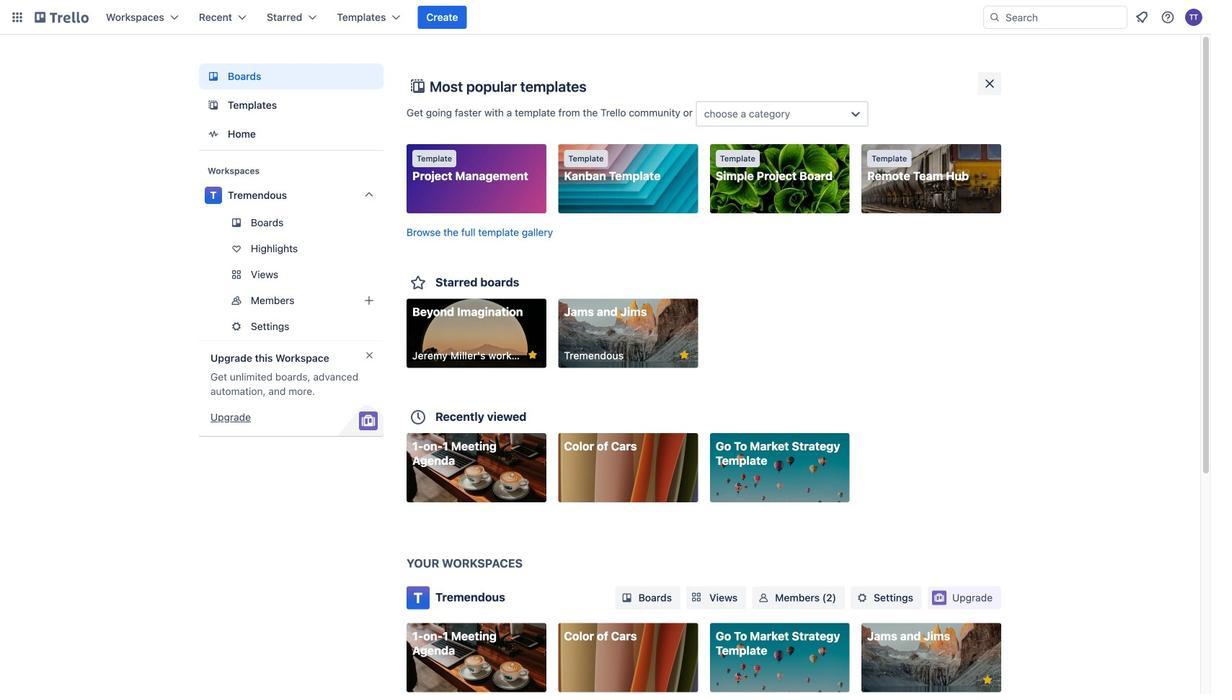 Task type: describe. For each thing, give the bounding box(es) containing it.
1 sm image from the left
[[620, 591, 634, 605]]

search image
[[989, 12, 1001, 23]]

sm image
[[757, 591, 771, 605]]

open information menu image
[[1161, 10, 1175, 25]]

2 horizontal spatial click to unstar this board. it will be removed from your starred list. image
[[981, 674, 994, 687]]

add image
[[361, 292, 378, 309]]

board image
[[205, 68, 222, 85]]



Task type: locate. For each thing, give the bounding box(es) containing it.
home image
[[205, 125, 222, 143]]

back to home image
[[35, 6, 89, 29]]

0 horizontal spatial sm image
[[620, 591, 634, 605]]

1 horizontal spatial sm image
[[855, 591, 870, 605]]

0 notifications image
[[1133, 9, 1151, 26]]

Search field
[[983, 6, 1128, 29]]

terry turtle (terryturtle) image
[[1185, 9, 1203, 26]]

click to unstar this board. it will be removed from your starred list. image
[[526, 349, 539, 362], [678, 349, 691, 362], [981, 674, 994, 687]]

template board image
[[205, 97, 222, 114]]

2 sm image from the left
[[855, 591, 870, 605]]

primary element
[[0, 0, 1211, 35]]

sm image
[[620, 591, 634, 605], [855, 591, 870, 605]]

0 horizontal spatial click to unstar this board. it will be removed from your starred list. image
[[526, 349, 539, 362]]

1 horizontal spatial click to unstar this board. it will be removed from your starred list. image
[[678, 349, 691, 362]]



Task type: vqa. For each thing, say whether or not it's contained in the screenshot.
"board" image
yes



